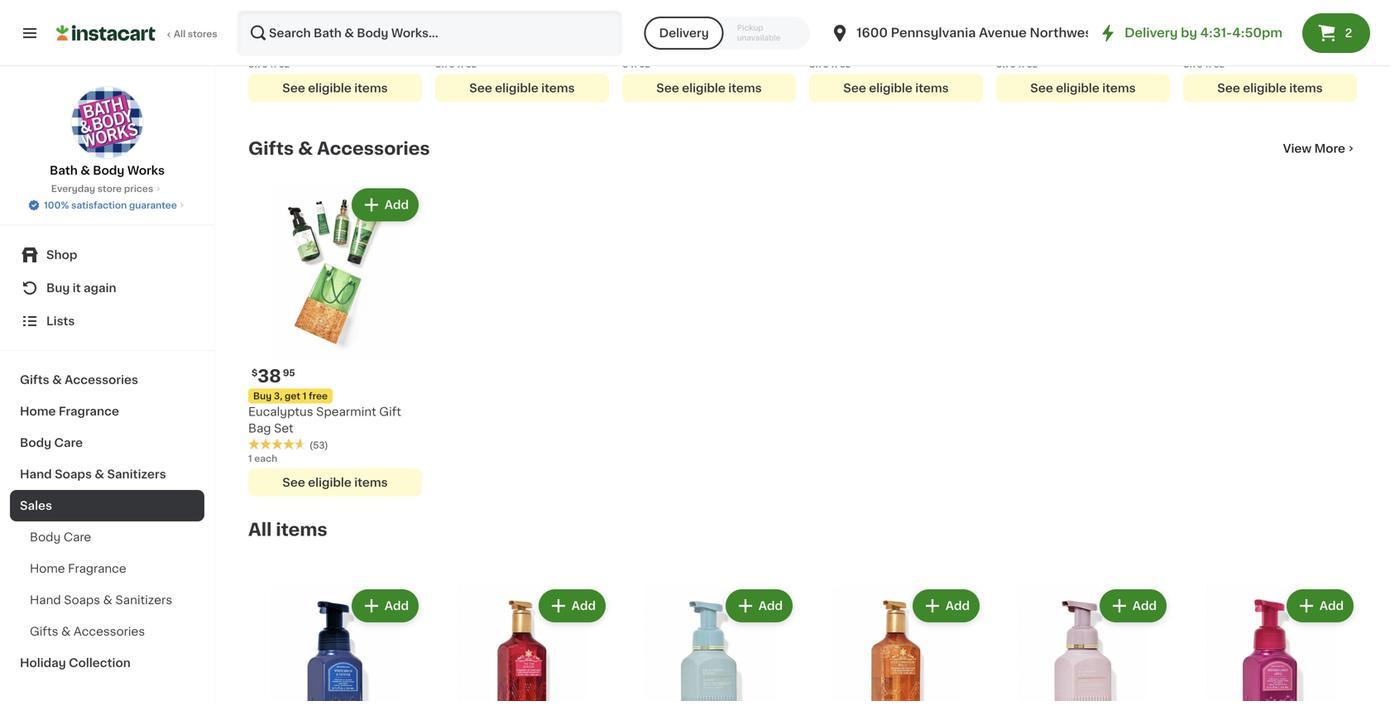 Task type: vqa. For each thing, say whether or not it's contained in the screenshot.
the bottom GIFTS
yes



Task type: locate. For each thing, give the bounding box(es) containing it.
see eligible items button down (53)
[[248, 469, 422, 497]]

foaming for coffee
[[285, 28, 335, 40]]

2 gentle from the left
[[563, 12, 602, 23]]

4 gentle from the left
[[1106, 12, 1145, 23]]

body
[[93, 165, 125, 176], [20, 437, 51, 449], [30, 532, 61, 543]]

5 foaming from the left
[[1233, 28, 1283, 40]]

foaming inside iced cinnamon rolls gentle & clean foaming hand soap
[[859, 28, 909, 40]]

delivery down mandarin
[[660, 27, 709, 39]]

0 horizontal spatial all
[[174, 29, 186, 38]]

2 vertical spatial gifts
[[30, 626, 58, 638]]

see down 1600
[[844, 82, 867, 94]]

body down sales
[[30, 532, 61, 543]]

it
[[73, 282, 81, 294]]

oz for coffee & whiskey gentle & clean foaming hand soap
[[279, 60, 290, 69]]

items down coffee & whiskey gentle & clean foaming hand soap
[[355, 82, 388, 94]]

see eligible items for cleansing
[[657, 82, 762, 94]]

1 body care link from the top
[[10, 427, 205, 459]]

4 foaming from the left
[[1033, 28, 1084, 40]]

buy for buy it again
[[46, 282, 70, 294]]

oz down the cinnamon
[[840, 60, 851, 69]]

see for coffee
[[283, 82, 305, 94]]

clean down the frosted
[[997, 28, 1030, 40]]

1 horizontal spatial delivery
[[1125, 27, 1179, 39]]

product group containing iced cinnamon rolls gentle & clean foaming hand soap
[[810, 0, 984, 102]]

oz down 4:31-
[[1214, 60, 1225, 69]]

0 horizontal spatial buy
[[46, 282, 70, 294]]

0 vertical spatial sanitizers
[[107, 469, 166, 480]]

0 vertical spatial body care link
[[10, 427, 205, 459]]

1 vertical spatial gifts
[[20, 374, 49, 386]]

delivery inside button
[[660, 27, 709, 39]]

soaps up sales link
[[55, 469, 92, 480]]

body up the store
[[93, 165, 125, 176]]

items for winter citrus wreath gentle & clean foaming hand soap
[[1290, 82, 1324, 94]]

add button
[[353, 190, 417, 220], [353, 591, 417, 621], [540, 591, 604, 621], [728, 591, 792, 621], [915, 591, 979, 621], [1102, 591, 1166, 621], [1289, 591, 1353, 621]]

soap inside bergamot & turmeric gentle & clean foaming hand soap
[[572, 28, 602, 40]]

8.75 down iced
[[810, 60, 829, 69]]

fl down delivery by 4:31-4:50pm
[[1206, 60, 1212, 69]]

1 horizontal spatial buy
[[253, 392, 272, 401]]

hand soaps & sanitizers for first "hand soaps & sanitizers" link
[[20, 469, 166, 480]]

care down sales link
[[64, 532, 91, 543]]

hand down whiskey
[[338, 28, 370, 40]]

1 oz from the left
[[279, 60, 290, 69]]

gifts & accessories link for "view more" link
[[248, 139, 430, 159]]

gentle inside winter citrus wreath gentle & clean foaming hand soap
[[1308, 12, 1347, 23]]

5 gentle from the left
[[1308, 12, 1347, 23]]

8.75 down coffee at left top
[[248, 60, 268, 69]]

soap inside 'kitchen mandarin cleansing gel hand soap'
[[680, 28, 710, 40]]

2 fl from the left
[[457, 60, 464, 69]]

bath
[[50, 165, 78, 176]]

2 soap from the left
[[572, 28, 602, 40]]

1 8.75 fl oz from the left
[[248, 60, 290, 69]]

prices
[[124, 184, 153, 193]]

4 clean from the left
[[997, 28, 1030, 40]]

see eligible items button down (232)
[[435, 74, 609, 102]]

2 8.75 fl oz from the left
[[435, 60, 477, 69]]

rolls
[[901, 12, 929, 23]]

1 8.75 from the left
[[248, 60, 268, 69]]

0 vertical spatial fragrance
[[59, 406, 119, 417]]

0 vertical spatial all
[[174, 29, 186, 38]]

0 vertical spatial gifts & accessories link
[[248, 139, 430, 159]]

1 vertical spatial body care
[[30, 532, 91, 543]]

hand soaps & sanitizers for first "hand soaps & sanitizers" link from the bottom
[[30, 594, 172, 606]]

product group containing bergamot & turmeric gentle & clean foaming hand soap
[[435, 0, 609, 102]]

oz down avenue
[[1027, 60, 1038, 69]]

see for winter
[[1218, 82, 1241, 94]]

accessories for gifts & accessories link associated with care's home fragrance link
[[65, 374, 138, 386]]

see down northwest
[[1031, 82, 1054, 94]]

clean for winter
[[1196, 28, 1230, 40]]

4 8.75 fl oz from the left
[[997, 60, 1038, 69]]

gentle for coffee & whiskey gentle & clean foaming hand soap
[[356, 12, 395, 23]]

3 soap from the left
[[680, 28, 710, 40]]

1 clean from the left
[[248, 28, 282, 40]]

iced cinnamon rolls gentle & clean foaming hand soap
[[810, 12, 976, 40]]

fl right 8
[[631, 60, 637, 69]]

gifts & accessories for gifts & accessories link associated with care's home fragrance link
[[20, 374, 138, 386]]

8 fl oz
[[623, 60, 650, 69]]

1 foaming from the left
[[285, 28, 335, 40]]

1 vertical spatial body care link
[[10, 522, 205, 553]]

8.75 fl oz for frosted cranberry gentle & clean foaming hand soap
[[997, 60, 1038, 69]]

clean down bergamot on the left top of the page
[[448, 28, 481, 40]]

clean for bergamot
[[448, 28, 481, 40]]

foaming down the cinnamon
[[859, 28, 909, 40]]

hand up holiday
[[30, 594, 61, 606]]

2 8.75 from the left
[[435, 60, 455, 69]]

6 fl from the left
[[1206, 60, 1212, 69]]

hand inside coffee & whiskey gentle & clean foaming hand soap
[[338, 28, 370, 40]]

gentle inside iced cinnamon rolls gentle & clean foaming hand soap
[[932, 12, 971, 23]]

5 8.75 fl oz from the left
[[1184, 60, 1225, 69]]

foaming inside winter citrus wreath gentle & clean foaming hand soap
[[1233, 28, 1283, 40]]

8.75 fl oz down delivery by 4:31-4:50pm
[[1184, 60, 1225, 69]]

Search field
[[238, 12, 621, 55]]

all left stores
[[174, 29, 186, 38]]

gentle inside frosted cranberry gentle & clean foaming hand soap
[[1106, 12, 1145, 23]]

gift
[[379, 406, 402, 418]]

product group containing kitchen mandarin cleansing gel hand soap
[[623, 0, 796, 102]]

gentle inside coffee & whiskey gentle & clean foaming hand soap
[[356, 12, 395, 23]]

foaming up (232)
[[484, 28, 535, 40]]

gentle up the 2
[[1308, 12, 1347, 23]]

hand down rolls
[[912, 28, 943, 40]]

1 soap from the left
[[373, 28, 402, 40]]

bergamot
[[435, 12, 493, 23]]

items down service type 'group'
[[729, 82, 762, 94]]

1 gentle from the left
[[356, 12, 395, 23]]

gentle for bergamot & turmeric gentle & clean foaming hand soap
[[563, 12, 602, 23]]

soap
[[373, 28, 402, 40], [572, 28, 602, 40], [680, 28, 710, 40], [946, 28, 976, 40], [1121, 28, 1151, 40], [1320, 28, 1350, 40]]

★★★★★
[[248, 44, 306, 56], [248, 44, 306, 56], [435, 44, 493, 56], [435, 44, 493, 56], [623, 44, 681, 56], [623, 44, 681, 56], [248, 439, 306, 450], [248, 439, 306, 450]]

product group
[[248, 0, 422, 102], [435, 0, 609, 102], [623, 0, 796, 102], [810, 0, 984, 102], [997, 0, 1171, 102], [1184, 0, 1358, 102], [248, 185, 422, 497], [248, 586, 422, 701], [435, 586, 609, 701], [623, 586, 796, 701], [810, 586, 984, 701], [997, 586, 1171, 701], [1184, 586, 1358, 701]]

clean inside bergamot & turmeric gentle & clean foaming hand soap
[[448, 28, 481, 40]]

100% satisfaction guarantee button
[[27, 195, 187, 212]]

items for iced cinnamon rolls gentle & clean foaming hand soap
[[916, 82, 949, 94]]

iced
[[810, 12, 835, 23]]

1 vertical spatial body
[[20, 437, 51, 449]]

5 soap from the left
[[1121, 28, 1151, 40]]

accessories
[[317, 140, 430, 157], [65, 374, 138, 386], [74, 626, 145, 638]]

buy
[[46, 282, 70, 294], [253, 392, 272, 401]]

1 vertical spatial all
[[248, 521, 272, 539]]

items
[[355, 82, 388, 94], [542, 82, 575, 94], [729, 82, 762, 94], [916, 82, 949, 94], [1103, 82, 1137, 94], [1290, 82, 1324, 94], [355, 477, 388, 488], [276, 521, 328, 539]]

0 horizontal spatial delivery
[[660, 27, 709, 39]]

3 8.75 fl oz from the left
[[810, 60, 851, 69]]

care
[[54, 437, 83, 449], [64, 532, 91, 543]]

northwest
[[1030, 27, 1098, 39]]

body care up sales
[[20, 437, 83, 449]]

eligible down 4:50pm
[[1244, 82, 1287, 94]]

eucalyptus
[[248, 406, 313, 418]]

2 foaming from the left
[[484, 28, 535, 40]]

bath & body works
[[50, 165, 165, 176]]

body care down sales
[[30, 532, 91, 543]]

buy inside "product" group
[[253, 392, 272, 401]]

fl down iced
[[832, 60, 838, 69]]

8.75 down avenue
[[997, 60, 1017, 69]]

hand soaps & sanitizers link up holiday collection link
[[10, 585, 205, 616]]

4 fl from the left
[[832, 60, 838, 69]]

gifts & accessories
[[248, 140, 430, 157], [20, 374, 138, 386], [30, 626, 145, 638]]

gentle for iced cinnamon rolls gentle & clean foaming hand soap
[[932, 12, 971, 23]]

items down 'each' in the left of the page
[[276, 521, 328, 539]]

gifts & accessories link
[[248, 139, 430, 159], [10, 364, 205, 396], [10, 616, 205, 647]]

gentle right turmeric
[[563, 12, 602, 23]]

turmeric
[[508, 12, 560, 23]]

foaming down the cranberry
[[1033, 28, 1084, 40]]

1 vertical spatial gifts & accessories
[[20, 374, 138, 386]]

care up sales link
[[54, 437, 83, 449]]

see eligible items
[[283, 82, 388, 94], [470, 82, 575, 94], [657, 82, 762, 94], [844, 82, 949, 94], [1031, 82, 1137, 94], [1218, 82, 1324, 94], [283, 477, 388, 488]]

1 vertical spatial home
[[30, 563, 65, 575]]

hand inside winter citrus wreath gentle & clean foaming hand soap
[[1286, 28, 1317, 40]]

6 oz from the left
[[1214, 60, 1225, 69]]

eligible down (232)
[[495, 82, 539, 94]]

items for frosted cranberry gentle & clean foaming hand soap
[[1103, 82, 1137, 94]]

None search field
[[237, 10, 623, 56]]

hand down turmeric
[[538, 28, 569, 40]]

2 vertical spatial gifts & accessories
[[30, 626, 145, 638]]

3 gentle from the left
[[932, 12, 971, 23]]

fl for kitchen mandarin cleansing gel hand soap
[[631, 60, 637, 69]]

hand soaps & sanitizers up 'collection'
[[30, 594, 172, 606]]

oz down coffee at left top
[[279, 60, 290, 69]]

soaps up holiday collection on the left bottom of the page
[[64, 594, 100, 606]]

1 horizontal spatial all
[[248, 521, 272, 539]]

1 vertical spatial 1
[[248, 454, 252, 463]]

see eligible items button down 1600
[[810, 74, 984, 102]]

8.75 fl oz down coffee at left top
[[248, 60, 290, 69]]

8.75 fl oz down the search field
[[435, 60, 477, 69]]

see eligible items down 4:50pm
[[1218, 82, 1324, 94]]

3 foaming from the left
[[859, 28, 909, 40]]

see eligible items down (254) on the top of the page
[[657, 82, 762, 94]]

oz for winter citrus wreath gentle & clean foaming hand soap
[[1214, 60, 1225, 69]]

see eligible items for whiskey
[[283, 82, 388, 94]]

foaming inside bergamot & turmeric gentle & clean foaming hand soap
[[484, 28, 535, 40]]

see eligible items for gentle
[[1031, 82, 1137, 94]]

fl
[[270, 60, 277, 69], [457, 60, 464, 69], [631, 60, 637, 69], [832, 60, 838, 69], [1019, 60, 1025, 69], [1206, 60, 1212, 69]]

8.75 fl oz down iced
[[810, 60, 851, 69]]

8.75 fl oz for winter citrus wreath gentle & clean foaming hand soap
[[1184, 60, 1225, 69]]

1 vertical spatial sanitizers
[[115, 594, 172, 606]]

2 hand soaps & sanitizers link from the top
[[10, 585, 205, 616]]

1 fl from the left
[[270, 60, 277, 69]]

get
[[285, 392, 301, 401]]

clean inside iced cinnamon rolls gentle & clean foaming hand soap
[[822, 28, 856, 40]]

0 vertical spatial gifts
[[248, 140, 294, 157]]

foaming
[[285, 28, 335, 40], [484, 28, 535, 40], [859, 28, 909, 40], [1033, 28, 1084, 40], [1233, 28, 1283, 40]]

1 vertical spatial hand soaps & sanitizers link
[[10, 585, 205, 616]]

gentle up pennsylvania
[[932, 12, 971, 23]]

delivery button
[[645, 17, 724, 50]]

(53)
[[310, 441, 328, 450]]

3 oz from the left
[[640, 60, 650, 69]]

fl down coffee at left top
[[270, 60, 277, 69]]

see eligible items button down 4:50pm
[[1184, 74, 1358, 102]]

see eligible items button down (462)
[[248, 74, 422, 102]]

foaming for winter
[[1233, 28, 1283, 40]]

oz right 8
[[640, 60, 650, 69]]

0 vertical spatial hand soaps & sanitizers link
[[10, 459, 205, 490]]

hand inside bergamot & turmeric gentle & clean foaming hand soap
[[538, 28, 569, 40]]

oz for bergamot & turmeric gentle & clean foaming hand soap
[[466, 60, 477, 69]]

foaming for bergamot
[[484, 28, 535, 40]]

see eligible items down (462)
[[283, 82, 388, 94]]

1 vertical spatial home fragrance
[[30, 563, 126, 575]]

bath & body works logo image
[[71, 86, 144, 159]]

soap for winter citrus wreath gentle & clean foaming hand soap
[[1320, 28, 1350, 40]]

3,
[[274, 392, 283, 401]]

$ 38 95
[[252, 368, 295, 385]]

home fragrance for care
[[30, 563, 126, 575]]

body care
[[20, 437, 83, 449], [30, 532, 91, 543]]

100% satisfaction guarantee
[[44, 201, 177, 210]]

0 vertical spatial hand soaps & sanitizers
[[20, 469, 166, 480]]

guarantee
[[129, 201, 177, 210]]

fragrance
[[59, 406, 119, 417], [68, 563, 126, 575]]

clean for iced
[[822, 28, 856, 40]]

0 vertical spatial home
[[20, 406, 56, 417]]

soap for bergamot & turmeric gentle & clean foaming hand soap
[[572, 28, 602, 40]]

items up view more
[[1290, 82, 1324, 94]]

4 soap from the left
[[946, 28, 976, 40]]

eligible down (53)
[[308, 477, 352, 488]]

delivery
[[1125, 27, 1179, 39], [660, 27, 709, 39]]

fl down avenue
[[1019, 60, 1025, 69]]

oz down bergamot on the left top of the page
[[466, 60, 477, 69]]

hand down kitchen
[[646, 28, 677, 40]]

1 vertical spatial fragrance
[[68, 563, 126, 575]]

8.75 down the search field
[[435, 60, 455, 69]]

soap inside coffee & whiskey gentle & clean foaming hand soap
[[373, 28, 402, 40]]

0 vertical spatial body care
[[20, 437, 83, 449]]

buy inside buy it again link
[[46, 282, 70, 294]]

all down 1 each
[[248, 521, 272, 539]]

eligible
[[308, 82, 352, 94], [495, 82, 539, 94], [682, 82, 726, 94], [869, 82, 913, 94], [1057, 82, 1100, 94], [1244, 82, 1287, 94], [308, 477, 352, 488]]

all inside 'all stores' link
[[174, 29, 186, 38]]

see eligible items down (232)
[[470, 82, 575, 94]]

home for gifts
[[20, 406, 56, 417]]

see eligible items button down (254) on the top of the page
[[623, 74, 796, 102]]

0 vertical spatial buy
[[46, 282, 70, 294]]

home fragrance link
[[10, 396, 205, 427], [10, 553, 205, 585]]

hand down the cranberry
[[1087, 28, 1118, 40]]

store
[[98, 184, 122, 193]]

see down 4:31-
[[1218, 82, 1241, 94]]

body care link down sales
[[10, 522, 205, 553]]

eligible for wreath
[[1244, 82, 1287, 94]]

1 horizontal spatial 1
[[303, 392, 307, 401]]

see eligible items down 1600
[[844, 82, 949, 94]]

clean inside coffee & whiskey gentle & clean foaming hand soap
[[248, 28, 282, 40]]

see eligible items down (53)
[[283, 477, 388, 488]]

home
[[20, 406, 56, 417], [30, 563, 65, 575]]

clean inside winter citrus wreath gentle & clean foaming hand soap
[[1196, 28, 1230, 40]]

3 fl from the left
[[631, 60, 637, 69]]

stores
[[188, 29, 217, 38]]

gentle inside bergamot & turmeric gentle & clean foaming hand soap
[[563, 12, 602, 23]]

3 clean from the left
[[822, 28, 856, 40]]

fl down the search field
[[457, 60, 464, 69]]

4 8.75 from the left
[[997, 60, 1017, 69]]

hand inside iced cinnamon rolls gentle & clean foaming hand soap
[[912, 28, 943, 40]]

8.75 fl oz down avenue
[[997, 60, 1038, 69]]

1 vertical spatial hand soaps & sanitizers
[[30, 594, 172, 606]]

clean inside frosted cranberry gentle & clean foaming hand soap
[[997, 28, 1030, 40]]

items down frosted cranberry gentle & clean foaming hand soap
[[1103, 82, 1137, 94]]

2 oz from the left
[[466, 60, 477, 69]]

home for body
[[30, 563, 65, 575]]

everyday
[[51, 184, 95, 193]]

body up sales
[[20, 437, 51, 449]]

1 vertical spatial accessories
[[65, 374, 138, 386]]

8.75 down delivery by 4:31-4:50pm link
[[1184, 60, 1204, 69]]

1 home fragrance link from the top
[[10, 396, 205, 427]]

sanitizers for first "hand soaps & sanitizers" link from the bottom
[[115, 594, 172, 606]]

eucalyptus spearmint gift bag set
[[248, 406, 402, 434]]

see eligible items button for turmeric
[[435, 74, 609, 102]]

hand down wreath
[[1286, 28, 1317, 40]]

foaming down citrus at the right top of page
[[1233, 28, 1283, 40]]

6 soap from the left
[[1320, 28, 1350, 40]]

see for frosted
[[1031, 82, 1054, 94]]

see down delivery button
[[657, 82, 680, 94]]

gifts & accessories for bottom gifts & accessories link
[[30, 626, 145, 638]]

see
[[283, 82, 305, 94], [470, 82, 492, 94], [657, 82, 680, 94], [844, 82, 867, 94], [1031, 82, 1054, 94], [1218, 82, 1241, 94], [283, 477, 305, 488]]

clean
[[248, 28, 282, 40], [448, 28, 481, 40], [822, 28, 856, 40], [997, 28, 1030, 40], [1196, 28, 1230, 40]]

hand soaps & sanitizers link up sales
[[10, 459, 205, 490]]

sanitizers up holiday collection link
[[115, 594, 172, 606]]

cranberry
[[1044, 12, 1103, 23]]

hand soaps & sanitizers up sales link
[[20, 469, 166, 480]]

5 clean from the left
[[1196, 28, 1230, 40]]

8.75 for winter citrus wreath gentle & clean foaming hand soap
[[1184, 60, 1204, 69]]

items down gift
[[355, 477, 388, 488]]

items down pennsylvania
[[916, 82, 949, 94]]

(232)
[[497, 46, 521, 55]]

all for all stores
[[174, 29, 186, 38]]

winter
[[1184, 12, 1222, 23]]

1 right get
[[303, 392, 307, 401]]

clean down winter
[[1196, 28, 1230, 40]]

sanitizers up sales link
[[107, 469, 166, 480]]

5 oz from the left
[[1027, 60, 1038, 69]]

clean for coffee
[[248, 28, 282, 40]]

wreath
[[1263, 12, 1305, 23]]

& inside frosted cranberry gentle & clean foaming hand soap
[[1148, 12, 1157, 23]]

5 8.75 from the left
[[1184, 60, 1204, 69]]

clean down iced
[[822, 28, 856, 40]]

instacart logo image
[[56, 23, 156, 43]]

1 vertical spatial care
[[64, 532, 91, 543]]

see down coffee & whiskey gentle & clean foaming hand soap
[[283, 82, 305, 94]]

soap inside iced cinnamon rolls gentle & clean foaming hand soap
[[946, 28, 976, 40]]

lists
[[46, 315, 75, 327]]

2 home fragrance link from the top
[[10, 553, 205, 585]]

hand inside 'kitchen mandarin cleansing gel hand soap'
[[646, 28, 677, 40]]

0 vertical spatial home fragrance
[[20, 406, 119, 417]]

items down bergamot & turmeric gentle & clean foaming hand soap
[[542, 82, 575, 94]]

home fragrance
[[20, 406, 119, 417], [30, 563, 126, 575]]

1 vertical spatial home fragrance link
[[10, 553, 205, 585]]

gentle for winter citrus wreath gentle & clean foaming hand soap
[[1308, 12, 1347, 23]]

2 clean from the left
[[448, 28, 481, 40]]

5 fl from the left
[[1019, 60, 1025, 69]]

eligible down northwest
[[1057, 82, 1100, 94]]

1 vertical spatial gifts & accessories link
[[10, 364, 205, 396]]

& inside winter citrus wreath gentle & clean foaming hand soap
[[1184, 28, 1193, 40]]

eligible down 1600
[[869, 82, 913, 94]]

&
[[291, 12, 301, 23], [398, 12, 408, 23], [496, 12, 505, 23], [1148, 12, 1157, 23], [435, 28, 445, 40], [810, 28, 819, 40], [1184, 28, 1193, 40], [298, 140, 313, 157], [80, 165, 90, 176], [52, 374, 62, 386], [95, 469, 104, 480], [103, 594, 113, 606], [61, 626, 71, 638]]

8.75 for bergamot & turmeric gentle & clean foaming hand soap
[[435, 60, 455, 69]]

1 vertical spatial buy
[[253, 392, 272, 401]]

buy left 3,
[[253, 392, 272, 401]]

all
[[174, 29, 186, 38], [248, 521, 272, 539]]

product group containing 38
[[248, 185, 422, 497]]

foaming up (462)
[[285, 28, 335, 40]]

everyday store prices
[[51, 184, 153, 193]]

soap inside winter citrus wreath gentle & clean foaming hand soap
[[1320, 28, 1350, 40]]

product group containing coffee & whiskey gentle & clean foaming hand soap
[[248, 0, 422, 102]]

eligible down (254) on the top of the page
[[682, 82, 726, 94]]

foaming inside coffee & whiskey gentle & clean foaming hand soap
[[285, 28, 335, 40]]

see eligible items down northwest
[[1031, 82, 1137, 94]]

0 vertical spatial home fragrance link
[[10, 396, 205, 427]]

delivery left by
[[1125, 27, 1179, 39]]

2 vertical spatial accessories
[[74, 626, 145, 638]]

1 left 'each' in the left of the page
[[248, 454, 252, 463]]

buy left it
[[46, 282, 70, 294]]

foaming for iced
[[859, 28, 909, 40]]

holiday collection link
[[10, 647, 205, 679]]

eligible down (462)
[[308, 82, 352, 94]]



Task type: describe. For each thing, give the bounding box(es) containing it.
all stores link
[[56, 10, 219, 56]]

delivery for delivery by 4:31-4:50pm
[[1125, 27, 1179, 39]]

delivery by 4:31-4:50pm
[[1125, 27, 1283, 39]]

buy 3, get 1 free
[[253, 392, 328, 401]]

kitchen
[[623, 12, 667, 23]]

see eligible items button for gentle
[[997, 74, 1171, 102]]

buy for buy 3, get 1 free
[[253, 392, 272, 401]]

0 vertical spatial accessories
[[317, 140, 430, 157]]

eligible for whiskey
[[308, 82, 352, 94]]

oz for frosted cranberry gentle & clean foaming hand soap
[[1027, 60, 1038, 69]]

100%
[[44, 201, 69, 210]]

4:50pm
[[1233, 27, 1283, 39]]

fl for winter citrus wreath gentle & clean foaming hand soap
[[1206, 60, 1212, 69]]

service type group
[[645, 17, 811, 50]]

hand up sales
[[20, 469, 52, 480]]

body care for first body care link from the top
[[20, 437, 83, 449]]

by
[[1182, 27, 1198, 39]]

fl for bergamot & turmeric gentle & clean foaming hand soap
[[457, 60, 464, 69]]

each
[[254, 454, 278, 463]]

citrus
[[1225, 12, 1260, 23]]

see for iced
[[844, 82, 867, 94]]

view
[[1284, 143, 1312, 154]]

home fragrance link for soaps
[[10, 553, 205, 585]]

sanitizers for first "hand soaps & sanitizers" link
[[107, 469, 166, 480]]

see up all items
[[283, 477, 305, 488]]

kitchen mandarin cleansing gel hand soap
[[623, 12, 786, 40]]

frosted cranberry gentle & clean foaming hand soap
[[997, 12, 1157, 40]]

fl for coffee & whiskey gentle & clean foaming hand soap
[[270, 60, 277, 69]]

2 button
[[1303, 13, 1371, 53]]

1 each
[[248, 454, 278, 463]]

(254)
[[684, 46, 709, 55]]

eligible for turmeric
[[495, 82, 539, 94]]

2 body care link from the top
[[10, 522, 205, 553]]

coffee
[[248, 12, 289, 23]]

view more link
[[1284, 140, 1358, 157]]

free
[[309, 392, 328, 401]]

accessories for bottom gifts & accessories link
[[74, 626, 145, 638]]

& inside iced cinnamon rolls gentle & clean foaming hand soap
[[810, 28, 819, 40]]

2
[[1346, 27, 1353, 39]]

1 hand soaps & sanitizers link from the top
[[10, 459, 205, 490]]

eligible for gentle
[[1057, 82, 1100, 94]]

view more
[[1284, 143, 1346, 154]]

cinnamon
[[838, 12, 898, 23]]

all stores
[[174, 29, 217, 38]]

holiday
[[20, 657, 66, 669]]

satisfaction
[[71, 201, 127, 210]]

avenue
[[980, 27, 1027, 39]]

(462)
[[310, 46, 334, 55]]

fragrance for care
[[59, 406, 119, 417]]

8.75 fl oz for bergamot & turmeric gentle & clean foaming hand soap
[[435, 60, 477, 69]]

1600 pennsylvania avenue northwest
[[857, 27, 1098, 39]]

fragrance for soaps
[[68, 563, 126, 575]]

2 vertical spatial gifts & accessories link
[[10, 616, 205, 647]]

see for bergamot
[[470, 82, 492, 94]]

product group containing winter citrus wreath gentle & clean foaming hand soap
[[1184, 0, 1358, 102]]

product group containing frosted cranberry gentle & clean foaming hand soap
[[997, 0, 1171, 102]]

items for kitchen mandarin cleansing gel hand soap
[[729, 82, 762, 94]]

home fragrance for &
[[20, 406, 119, 417]]

all items
[[248, 521, 328, 539]]

more
[[1315, 143, 1346, 154]]

eligible for cleansing
[[682, 82, 726, 94]]

4:31-
[[1201, 27, 1233, 39]]

8.75 for frosted cranberry gentle & clean foaming hand soap
[[997, 60, 1017, 69]]

see eligible items for rolls
[[844, 82, 949, 94]]

8.75 for coffee & whiskey gentle & clean foaming hand soap
[[248, 60, 268, 69]]

body care for second body care link from the top of the page
[[30, 532, 91, 543]]

sales link
[[10, 490, 205, 522]]

coffee & whiskey gentle & clean foaming hand soap
[[248, 12, 408, 40]]

holiday collection
[[20, 657, 131, 669]]

winter citrus wreath gentle & clean foaming hand soap
[[1184, 12, 1350, 40]]

see eligible items button for rolls
[[810, 74, 984, 102]]

3 8.75 from the left
[[810, 60, 829, 69]]

again
[[84, 282, 116, 294]]

home fragrance link for care
[[10, 396, 205, 427]]

8.75 fl oz for coffee & whiskey gentle & clean foaming hand soap
[[248, 60, 290, 69]]

gifts for bottom gifts & accessories link
[[30, 626, 58, 638]]

1 vertical spatial soaps
[[64, 594, 100, 606]]

mandarin
[[670, 12, 725, 23]]

95
[[283, 368, 295, 378]]

all for all items
[[248, 521, 272, 539]]

1600 pennsylvania avenue northwest button
[[831, 10, 1098, 56]]

collection
[[69, 657, 131, 669]]

shop link
[[10, 238, 205, 272]]

everyday store prices link
[[51, 182, 163, 195]]

cleansing
[[728, 12, 786, 23]]

see for kitchen
[[657, 82, 680, 94]]

0 vertical spatial 1
[[303, 392, 307, 401]]

delivery by 4:31-4:50pm link
[[1099, 23, 1283, 43]]

0 vertical spatial soaps
[[55, 469, 92, 480]]

set
[[274, 423, 294, 434]]

delivery for delivery
[[660, 27, 709, 39]]

$
[[252, 368, 258, 378]]

shop
[[46, 249, 77, 261]]

foaming inside frosted cranberry gentle & clean foaming hand soap
[[1033, 28, 1084, 40]]

buy it again link
[[10, 272, 205, 305]]

2 vertical spatial body
[[30, 532, 61, 543]]

items for coffee & whiskey gentle & clean foaming hand soap
[[355, 82, 388, 94]]

items for bergamot & turmeric gentle & clean foaming hand soap
[[542, 82, 575, 94]]

0 horizontal spatial 1
[[248, 454, 252, 463]]

buy it again
[[46, 282, 116, 294]]

see eligible items for turmeric
[[470, 82, 575, 94]]

gifts & accessories link for care's home fragrance link
[[10, 364, 205, 396]]

bag
[[248, 423, 271, 434]]

gifts for gifts & accessories link associated with care's home fragrance link
[[20, 374, 49, 386]]

see eligible items button for wreath
[[1184, 74, 1358, 102]]

see eligible items button for cleansing
[[623, 74, 796, 102]]

frosted
[[997, 12, 1042, 23]]

38
[[258, 368, 281, 385]]

soap for coffee & whiskey gentle & clean foaming hand soap
[[373, 28, 402, 40]]

fl for frosted cranberry gentle & clean foaming hand soap
[[1019, 60, 1025, 69]]

bergamot & turmeric gentle & clean foaming hand soap
[[435, 12, 602, 40]]

1600
[[857, 27, 888, 39]]

hand inside frosted cranberry gentle & clean foaming hand soap
[[1087, 28, 1118, 40]]

0 vertical spatial care
[[54, 437, 83, 449]]

works
[[127, 165, 165, 176]]

0 vertical spatial gifts & accessories
[[248, 140, 430, 157]]

sales
[[20, 500, 52, 512]]

see eligible items for wreath
[[1218, 82, 1324, 94]]

lists link
[[10, 305, 205, 338]]

spearmint
[[316, 406, 376, 418]]

8
[[623, 60, 629, 69]]

4 oz from the left
[[840, 60, 851, 69]]

gel
[[623, 28, 643, 40]]

eligible for rolls
[[869, 82, 913, 94]]

bath & body works link
[[50, 86, 165, 179]]

see eligible items button for whiskey
[[248, 74, 422, 102]]

oz for kitchen mandarin cleansing gel hand soap
[[640, 60, 650, 69]]

0 vertical spatial body
[[93, 165, 125, 176]]

pennsylvania
[[891, 27, 977, 39]]

soap inside frosted cranberry gentle & clean foaming hand soap
[[1121, 28, 1151, 40]]

soap for iced cinnamon rolls gentle & clean foaming hand soap
[[946, 28, 976, 40]]

whiskey
[[304, 12, 353, 23]]



